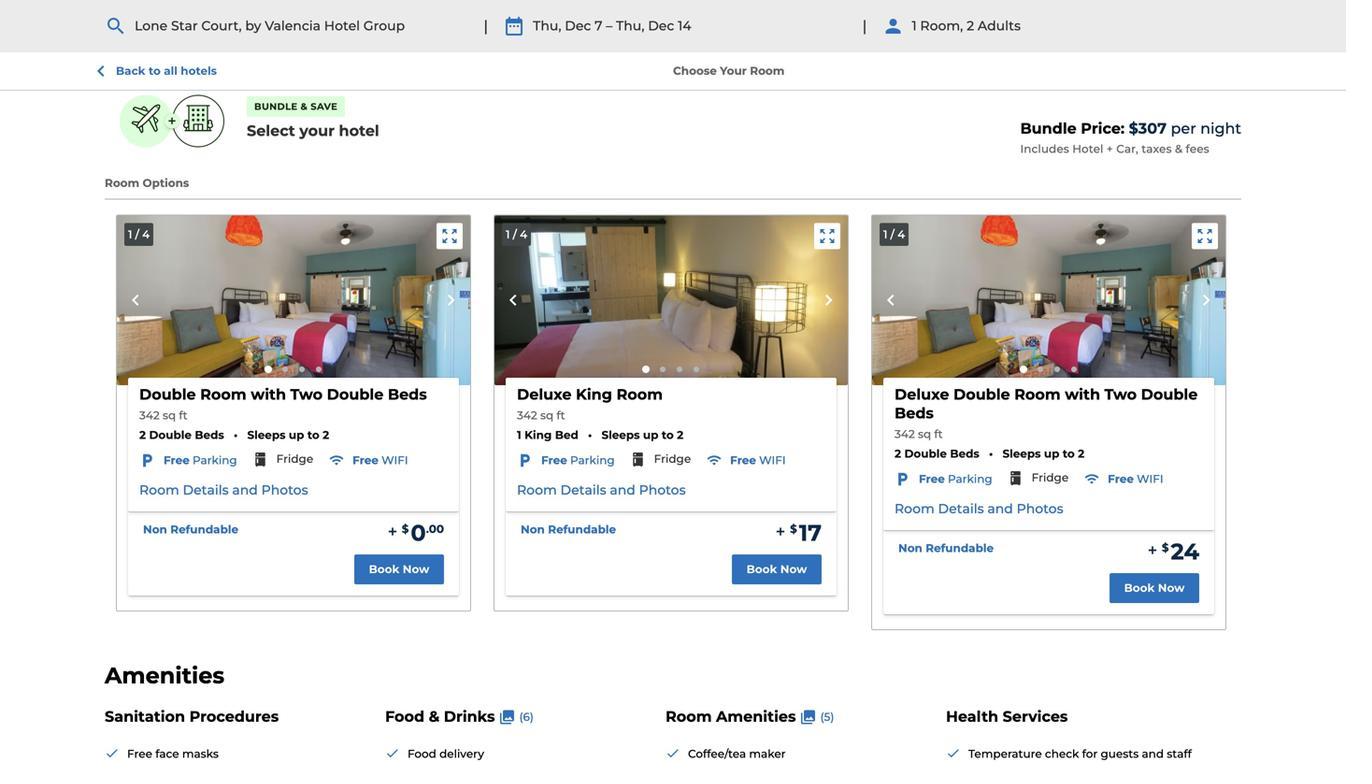 Task type: locate. For each thing, give the bounding box(es) containing it.
non for 17
[[521, 523, 545, 536]]

3 go to image #2 image from the left
[[1038, 366, 1043, 372]]

reviews
[[595, 18, 650, 34]]

taxes
[[1142, 142, 1172, 156]]

photos for 0
[[261, 482, 308, 498]]

book now
[[369, 562, 430, 576], [747, 562, 807, 576], [1124, 581, 1185, 595]]

photos
[[206, 18, 253, 34], [261, 482, 308, 498], [639, 482, 686, 498], [1017, 501, 1064, 517]]

book now button for 24
[[1110, 573, 1200, 603]]

bundle inside bundle & save select your hotel
[[254, 101, 298, 112]]

1 horizontal spatial book
[[747, 562, 777, 576]]

3 go to image #1 image from the left
[[1020, 365, 1028, 373]]

1 horizontal spatial non
[[521, 523, 545, 536]]

& left save
[[301, 101, 308, 112]]

double
[[139, 385, 196, 403], [327, 385, 384, 403], [954, 385, 1010, 403], [1141, 385, 1198, 403], [149, 428, 192, 442], [905, 447, 947, 461]]

food delivery
[[408, 747, 484, 761]]

book now down $ 17
[[747, 562, 807, 576]]

3 go to image #4 image from the left
[[1072, 366, 1077, 372]]

2 horizontal spatial details
[[938, 501, 984, 517]]

1 horizontal spatial photo carousel region
[[495, 215, 848, 385]]

dec left 7
[[565, 18, 591, 34]]

0 horizontal spatial non refundable button
[[143, 522, 238, 537]]

1 horizontal spatial room details and photos
[[517, 482, 686, 498]]

0 horizontal spatial thu,
[[533, 18, 561, 34]]

1 vertical spatial bundle
[[1020, 119, 1077, 137]]

about button
[[485, 1, 571, 50]]

3 / from the left
[[891, 228, 895, 241]]

1 photo carousel region from the left
[[117, 215, 470, 385]]

image #1 image for 0
[[117, 215, 470, 385]]

2 horizontal spatial free parking
[[919, 472, 993, 486]]

two inside 'double room with two double beds 342 sq ft 2 double beds   •   sleeps up to 2'
[[290, 385, 323, 403]]

2 1 / 4 from the left
[[506, 228, 527, 241]]

dec
[[565, 18, 591, 34], [648, 18, 674, 34]]

3 photo carousel region from the left
[[872, 215, 1226, 385]]

1 go to image #4 image from the left
[[316, 366, 322, 372]]

$ for 24
[[1162, 541, 1169, 555]]

deluxe for 24
[[895, 385, 949, 403]]

2 horizontal spatial wifi
[[1137, 472, 1164, 486]]

1 inside deluxe king room 342 sq ft 1 king bed   •   sleeps up to 2
[[517, 428, 521, 442]]

$ for 0
[[402, 522, 409, 536]]

deluxe inside deluxe king room 342 sq ft 1 king bed   •   sleeps up to 2
[[517, 385, 572, 403]]

3 go to image #3 image from the left
[[1055, 366, 1060, 372]]

thu, left 7
[[533, 18, 561, 34]]

hotel
[[324, 18, 360, 34], [1073, 142, 1104, 156]]

now down $ 17
[[781, 562, 807, 576]]

food up food delivery
[[385, 707, 425, 726]]

0 horizontal spatial sq
[[163, 408, 176, 422]]

342 inside 'double room with two double beds 342 sq ft 2 double beds   •   sleeps up to 2'
[[139, 408, 160, 422]]

0 horizontal spatial free parking
[[164, 454, 237, 467]]

2 horizontal spatial 342
[[895, 427, 915, 441]]

now for 24
[[1158, 581, 1185, 595]]

food & drinks
[[385, 707, 495, 726]]

go to image #1 image
[[265, 365, 272, 373], [642, 365, 650, 373], [1020, 365, 1028, 373]]

1 horizontal spatial ft
[[557, 408, 565, 422]]

to
[[149, 64, 161, 78], [307, 428, 320, 442], [662, 428, 674, 442], [1063, 447, 1075, 461]]

book now button down 0
[[354, 554, 444, 584]]

staff
[[1167, 747, 1192, 761]]

book now down 0
[[369, 562, 430, 576]]

0 horizontal spatial room details and photos button
[[139, 481, 308, 499]]

fridge down 'double room with two double beds 342 sq ft 2 double beds   •   sleeps up to 2'
[[276, 452, 313, 466]]

|
[[484, 17, 488, 35], [863, 17, 867, 35]]

& for drinks
[[429, 707, 440, 726]]

room details and photos for 17
[[517, 482, 686, 498]]

1 horizontal spatial dec
[[648, 18, 674, 34]]

go to image #3 image for 0
[[299, 366, 305, 372]]

0 vertical spatial hotel
[[324, 18, 360, 34]]

details
[[183, 482, 229, 498], [561, 482, 606, 498], [938, 501, 984, 517]]

go to image #1 image up 'double room with two double beds 342 sq ft 2 double beds   •   sleeps up to 2'
[[265, 365, 272, 373]]

(5) button
[[796, 709, 834, 725]]

2 photo carousel region from the left
[[495, 215, 848, 385]]

$ inside $ 17
[[790, 522, 797, 536]]

2 horizontal spatial non refundable
[[899, 541, 994, 555]]

book now button down $ 17
[[732, 554, 822, 584]]

& for photos
[[194, 18, 203, 34]]

0 horizontal spatial go to image #3 image
[[299, 366, 305, 372]]

tab list containing overview & photos
[[105, 0, 749, 50]]

1 horizontal spatial book now
[[747, 562, 807, 576]]

1 horizontal spatial two
[[1105, 385, 1137, 403]]

go to image #2 image up 'double room with two double beds 342 sq ft 2 double beds   •   sleeps up to 2'
[[282, 366, 288, 372]]

1 horizontal spatial king
[[576, 385, 612, 403]]

0 horizontal spatial hotel
[[324, 18, 360, 34]]

thu, right –
[[616, 18, 645, 34]]

deluxe inside deluxe double room with two double beds 342 sq ft 2 double beds   •   sleeps up to 2
[[895, 385, 949, 403]]

1 horizontal spatial 342
[[517, 408, 537, 422]]

1 / 4 for 24
[[884, 228, 905, 241]]

3 4 from the left
[[898, 228, 905, 241]]

photos for 17
[[639, 482, 686, 498]]

2 horizontal spatial room details and photos button
[[895, 500, 1064, 518]]

1 horizontal spatial details
[[561, 482, 606, 498]]

parking
[[193, 454, 237, 467], [570, 454, 615, 467], [948, 472, 993, 486]]

2 thu, from the left
[[616, 18, 645, 34]]

book now button
[[354, 554, 444, 584], [732, 554, 822, 584], [1110, 573, 1200, 603]]

price:
[[1081, 119, 1125, 137]]

2 deluxe from the left
[[895, 385, 949, 403]]

2 horizontal spatial image #1 image
[[872, 215, 1226, 385]]

& inside "button"
[[194, 18, 203, 34]]

go to image #1 image up deluxe king room 342 sq ft 1 king bed   •   sleeps up to 2
[[642, 365, 650, 373]]

tab list
[[105, 0, 749, 50]]

2 | from the left
[[863, 17, 867, 35]]

2 horizontal spatial 1 / 4
[[884, 228, 905, 241]]

$ inside $ 0 . 00
[[402, 522, 409, 536]]

photo carousel region for 17
[[495, 215, 848, 385]]

| left about
[[484, 17, 488, 35]]

go to image #4 image
[[316, 366, 322, 372], [694, 366, 699, 372], [1072, 366, 1077, 372]]

0 horizontal spatial details
[[183, 482, 229, 498]]

back to all hotels button
[[90, 60, 217, 82]]

fridge down deluxe double room with two double beds 342 sq ft 2 double beds   •   sleeps up to 2
[[1032, 471, 1069, 484]]

2 horizontal spatial photo carousel region
[[872, 215, 1226, 385]]

and for 17
[[610, 482, 636, 498]]

4
[[142, 228, 150, 241], [520, 228, 527, 241], [898, 228, 905, 241]]

1 horizontal spatial deluxe
[[895, 385, 949, 403]]

room details and photos
[[139, 482, 308, 498], [517, 482, 686, 498], [895, 501, 1064, 517]]

go to image #2 image up deluxe king room 342 sq ft 1 king bed   •   sleeps up to 2
[[660, 366, 666, 372]]

maker
[[749, 747, 786, 761]]

2 with from the left
[[1065, 385, 1100, 403]]

sanitation
[[105, 707, 185, 726]]

1 horizontal spatial now
[[781, 562, 807, 576]]

2 go to image #1 image from the left
[[642, 365, 650, 373]]

2 horizontal spatial now
[[1158, 581, 1185, 595]]

/ for 0
[[135, 228, 139, 241]]

3 image #1 image from the left
[[872, 215, 1226, 385]]

go to image #3 image up deluxe king room 342 sq ft 1 king bed   •   sleeps up to 2
[[677, 366, 683, 372]]

free wifi for 24
[[1108, 472, 1164, 486]]

2 horizontal spatial go to image #4 image
[[1072, 366, 1077, 372]]

0 horizontal spatial refundable
[[170, 523, 238, 536]]

342 inside deluxe king room 342 sq ft 1 king bed   •   sleeps up to 2
[[517, 408, 537, 422]]

0 horizontal spatial two
[[290, 385, 323, 403]]

non refundable button for 0
[[143, 522, 238, 537]]

1 horizontal spatial go to image #2 image
[[660, 366, 666, 372]]

$ left "24" at the right of page
[[1162, 541, 1169, 555]]

hotel left group
[[324, 18, 360, 34]]

1 4 from the left
[[142, 228, 150, 241]]

1 horizontal spatial non refundable
[[521, 523, 616, 536]]

choose your room
[[673, 64, 785, 78]]

2 horizontal spatial non refundable button
[[899, 540, 994, 556]]

ft inside deluxe king room 342 sq ft 1 king bed   •   sleeps up to 2
[[557, 408, 565, 422]]

1 image #1 image from the left
[[117, 215, 470, 385]]

book now button down the $ 24
[[1110, 573, 1200, 603]]

& right overview
[[194, 18, 203, 34]]

go to image #3 image up 'double room with two double beds 342 sq ft 2 double beds   •   sleeps up to 2'
[[299, 366, 305, 372]]

0 horizontal spatial dec
[[565, 18, 591, 34]]

& inside bundle & save select your hotel
[[301, 101, 308, 112]]

free parking for 24
[[919, 472, 993, 486]]

1
[[912, 18, 917, 34], [128, 228, 132, 241], [506, 228, 510, 241], [884, 228, 888, 241], [517, 428, 521, 442]]

0 horizontal spatial king
[[525, 428, 552, 442]]

delivery
[[440, 747, 484, 761]]

0 horizontal spatial non refundable
[[143, 523, 238, 536]]

$ left 17
[[790, 522, 797, 536]]

2 horizontal spatial /
[[891, 228, 895, 241]]

services
[[1003, 707, 1068, 726]]

1 two from the left
[[290, 385, 323, 403]]

to inside back to all hotels button
[[149, 64, 161, 78]]

image #1 image
[[117, 215, 470, 385], [495, 215, 848, 385], [872, 215, 1226, 385]]

0 horizontal spatial photo carousel region
[[117, 215, 470, 385]]

book for 17
[[747, 562, 777, 576]]

0 horizontal spatial room details and photos
[[139, 482, 308, 498]]

two inside deluxe double room with two double beds 342 sq ft 2 double beds   •   sleeps up to 2
[[1105, 385, 1137, 403]]

to inside deluxe double room with two double beds 342 sq ft 2 double beds   •   sleeps up to 2
[[1063, 447, 1075, 461]]

go to image #3 image for 24
[[1055, 366, 1060, 372]]

+
[[168, 112, 176, 130], [1107, 142, 1113, 156]]

| left show on the top right
[[863, 17, 867, 35]]

1 horizontal spatial hotel
[[1073, 142, 1104, 156]]

2 go to image #2 image from the left
[[660, 366, 666, 372]]

2 two from the left
[[1105, 385, 1137, 403]]

and
[[232, 482, 258, 498], [610, 482, 636, 498], [988, 501, 1013, 517], [1142, 747, 1164, 761]]

2 horizontal spatial sq
[[918, 427, 931, 441]]

non for 24
[[899, 541, 923, 555]]

bundle
[[254, 101, 298, 112], [1020, 119, 1077, 137]]

2 horizontal spatial up
[[1044, 447, 1060, 461]]

2 horizontal spatial go to image #1 image
[[1020, 365, 1028, 373]]

0 horizontal spatial go to image #2 image
[[282, 366, 288, 372]]

2 4 from the left
[[520, 228, 527, 241]]

non refundable
[[143, 523, 238, 536], [521, 523, 616, 536], [899, 541, 994, 555]]

1 horizontal spatial bundle
[[1020, 119, 1077, 137]]

(6) button
[[495, 709, 534, 725]]

2 horizontal spatial refundable
[[926, 541, 994, 555]]

& left fees
[[1175, 142, 1183, 156]]

0 horizontal spatial bundle
[[254, 101, 298, 112]]

1 horizontal spatial fridge
[[654, 452, 691, 466]]

1 horizontal spatial parking
[[570, 454, 615, 467]]

free wifi for 17
[[730, 454, 786, 467]]

non refundable button for 24
[[899, 540, 994, 556]]

1 horizontal spatial room details and photos button
[[517, 481, 686, 499]]

1 horizontal spatial 4
[[520, 228, 527, 241]]

1 1 / 4 from the left
[[128, 228, 150, 241]]

per
[[1171, 119, 1197, 137]]

1 / 4 for 0
[[128, 228, 150, 241]]

with inside deluxe double room with two double beds 342 sq ft 2 double beds   •   sleeps up to 2
[[1065, 385, 1100, 403]]

up inside deluxe double room with two double beds 342 sq ft 2 double beds   •   sleeps up to 2
[[1044, 447, 1060, 461]]

1 horizontal spatial sq
[[540, 408, 554, 422]]

(5)
[[820, 710, 834, 724]]

go to image #2 image for 24
[[1038, 366, 1043, 372]]

1 horizontal spatial up
[[643, 428, 659, 442]]

1 deluxe from the left
[[517, 385, 572, 403]]

1 horizontal spatial non refundable button
[[521, 522, 616, 537]]

2 horizontal spatial go to image #3 image
[[1055, 366, 1060, 372]]

1 go to image #2 image from the left
[[282, 366, 288, 372]]

rooms
[[300, 18, 346, 34]]

drinks
[[444, 707, 495, 726]]

2 / from the left
[[513, 228, 517, 241]]

bundle for price:
[[1020, 119, 1077, 137]]

0 horizontal spatial 342
[[139, 408, 160, 422]]

coffee/tea maker
[[688, 747, 786, 761]]

1 vertical spatial hotel
[[1073, 142, 1104, 156]]

$ left 0
[[402, 522, 409, 536]]

4 for 0
[[142, 228, 150, 241]]

free face masks
[[127, 747, 219, 761]]

0 horizontal spatial non
[[143, 523, 167, 536]]

photo carousel region for 0
[[117, 215, 470, 385]]

for
[[1082, 747, 1098, 761]]

/
[[135, 228, 139, 241], [513, 228, 517, 241], [891, 228, 895, 241]]

2 horizontal spatial free wifi
[[1108, 472, 1164, 486]]

+ left car,
[[1107, 142, 1113, 156]]

0 horizontal spatial fridge
[[276, 452, 313, 466]]

food left delivery
[[408, 747, 437, 761]]

parking for 24
[[948, 472, 993, 486]]

book now down the $ 24
[[1124, 581, 1185, 595]]

to inside 'double room with two double beds 342 sq ft 2 double beds   •   sleeps up to 2'
[[307, 428, 320, 442]]

hotel down price:
[[1073, 142, 1104, 156]]

$ right the room,
[[1019, 13, 1026, 27]]

0 horizontal spatial ft
[[179, 408, 188, 422]]

0 horizontal spatial /
[[135, 228, 139, 241]]

1 horizontal spatial wifi
[[759, 454, 786, 467]]

1 go to image #3 image from the left
[[299, 366, 305, 372]]

1 with from the left
[[251, 385, 286, 403]]

room inside 'double room with two double beds 342 sq ft 2 double beds   •   sleeps up to 2'
[[200, 385, 247, 403]]

fridge
[[276, 452, 313, 466], [654, 452, 691, 466], [1032, 471, 1069, 484]]

free parking
[[164, 454, 237, 467], [541, 454, 615, 467], [919, 472, 993, 486]]

bundle up includes on the right of page
[[1020, 119, 1077, 137]]

(6)
[[519, 710, 534, 724]]

hotel
[[339, 122, 379, 140]]

go to image #2 image up deluxe double room with two double beds 342 sq ft 2 double beds   •   sleeps up to 2
[[1038, 366, 1043, 372]]

bundle price: $307 per night includes hotel + car, taxes & fees
[[1020, 119, 1242, 156]]

2
[[967, 18, 974, 34], [139, 428, 146, 442], [323, 428, 329, 442], [677, 428, 684, 442], [895, 447, 901, 461], [1078, 447, 1085, 461]]

now down 0
[[403, 562, 430, 576]]

go to image #2 image
[[282, 366, 288, 372], [660, 366, 666, 372], [1038, 366, 1043, 372]]

go to image #1 image for 0
[[265, 365, 272, 373]]

two
[[290, 385, 323, 403], [1105, 385, 1137, 403]]

parking for 0
[[193, 454, 237, 467]]

+ down all
[[168, 112, 176, 130]]

refundable for 24
[[926, 541, 994, 555]]

0 horizontal spatial book
[[369, 562, 400, 576]]

1 vertical spatial food
[[408, 747, 437, 761]]

fridge for 17
[[654, 452, 691, 466]]

0 horizontal spatial up
[[289, 428, 304, 442]]

0 horizontal spatial book now
[[369, 562, 430, 576]]

fees
[[1186, 142, 1210, 156]]

with
[[251, 385, 286, 403], [1065, 385, 1100, 403]]

refundable for 17
[[548, 523, 616, 536]]

0 horizontal spatial wifi
[[382, 454, 408, 467]]

1 horizontal spatial go to image #4 image
[[694, 366, 699, 372]]

show all amenities button
[[892, 17, 1020, 37]]

1 horizontal spatial 1 / 4
[[506, 228, 527, 241]]

1 go to image #1 image from the left
[[265, 365, 272, 373]]

$ inside the $ 24
[[1162, 541, 1169, 555]]

1 horizontal spatial image #1 image
[[495, 215, 848, 385]]

1 / 4
[[128, 228, 150, 241], [506, 228, 527, 241], [884, 228, 905, 241]]

1 | from the left
[[484, 17, 488, 35]]

2 horizontal spatial ft
[[934, 427, 943, 441]]

0 vertical spatial food
[[385, 707, 425, 726]]

bundle up select on the top of the page
[[254, 101, 298, 112]]

1 / from the left
[[135, 228, 139, 241]]

1 horizontal spatial /
[[513, 228, 517, 241]]

wifi
[[382, 454, 408, 467], [759, 454, 786, 467], [1137, 472, 1164, 486]]

& left drinks
[[429, 707, 440, 726]]

deluxe for 17
[[517, 385, 572, 403]]

go to image #3 image
[[299, 366, 305, 372], [677, 366, 683, 372], [1055, 366, 1060, 372]]

0 horizontal spatial 1 / 4
[[128, 228, 150, 241]]

1 horizontal spatial free parking
[[541, 454, 615, 467]]

court,
[[201, 18, 242, 34]]

go to image #1 image up deluxe double room with two double beds 342 sq ft 2 double beds   •   sleeps up to 2
[[1020, 365, 1028, 373]]

$ 17
[[790, 519, 822, 546]]

0 horizontal spatial +
[[168, 112, 176, 130]]

room details and photos button
[[139, 481, 308, 499], [517, 481, 686, 499], [895, 500, 1064, 518]]

2 horizontal spatial fridge
[[1032, 471, 1069, 484]]

0 vertical spatial bundle
[[254, 101, 298, 112]]

0 horizontal spatial go to image #1 image
[[265, 365, 272, 373]]

$
[[1019, 13, 1026, 27], [402, 522, 409, 536], [790, 522, 797, 536], [1162, 541, 1169, 555]]

sq inside 'double room with two double beds 342 sq ft 2 double beds   •   sleeps up to 2'
[[163, 408, 176, 422]]

bundle & save select your hotel
[[247, 101, 379, 140]]

0 horizontal spatial beds
[[388, 385, 427, 403]]

1 horizontal spatial go to image #1 image
[[642, 365, 650, 373]]

now
[[403, 562, 430, 576], [781, 562, 807, 576], [1158, 581, 1185, 595]]

2 go to image #4 image from the left
[[694, 366, 699, 372]]

3 1 / 4 from the left
[[884, 228, 905, 241]]

choose
[[673, 64, 717, 78]]

bundle inside bundle price: $307 per night includes hotel + car, taxes & fees
[[1020, 119, 1077, 137]]

free parking for 0
[[164, 454, 237, 467]]

0 horizontal spatial with
[[251, 385, 286, 403]]

0 horizontal spatial parking
[[193, 454, 237, 467]]

2 image #1 image from the left
[[495, 215, 848, 385]]

$ 0 . 00
[[402, 519, 444, 546]]

1 horizontal spatial thu,
[[616, 18, 645, 34]]

now for 17
[[781, 562, 807, 576]]

non refundable button
[[143, 522, 238, 537], [521, 522, 616, 537], [899, 540, 994, 556]]

amenities
[[393, 18, 461, 34], [953, 19, 1020, 35], [105, 662, 225, 689], [716, 707, 796, 726]]

ft inside deluxe double room with two double beds 342 sq ft 2 double beds   •   sleeps up to 2
[[934, 427, 943, 441]]

photo carousel region
[[117, 215, 470, 385], [495, 215, 848, 385], [872, 215, 1226, 385]]

book now for 17
[[747, 562, 807, 576]]

2 go to image #3 image from the left
[[677, 366, 683, 372]]

2 horizontal spatial non
[[899, 541, 923, 555]]

non refundable for 0
[[143, 523, 238, 536]]

dec left the 14
[[648, 18, 674, 34]]

go to image #3 image up deluxe double room with two double beds 342 sq ft 2 double beds   •   sleeps up to 2
[[1055, 366, 1060, 372]]

1 for 24
[[884, 228, 888, 241]]

lone star court, by valencia hotel group
[[135, 18, 405, 34]]

/ for 24
[[891, 228, 895, 241]]

details for 24
[[938, 501, 984, 517]]

0 horizontal spatial now
[[403, 562, 430, 576]]

ft inside 'double room with two double beds 342 sq ft 2 double beds   •   sleeps up to 2'
[[179, 408, 188, 422]]

ft
[[179, 408, 188, 422], [557, 408, 565, 422], [934, 427, 943, 441]]

thu, dec 7 – thu, dec 14
[[533, 18, 692, 34]]

0 horizontal spatial book now button
[[354, 554, 444, 584]]

temperature
[[969, 747, 1042, 761]]

bundle for &
[[254, 101, 298, 112]]

now down the $ 24
[[1158, 581, 1185, 595]]

king
[[576, 385, 612, 403], [525, 428, 552, 442]]

go to image #3 image for 17
[[677, 366, 683, 372]]

2 horizontal spatial book now button
[[1110, 573, 1200, 603]]

1 horizontal spatial free wifi
[[730, 454, 786, 467]]

fridge down deluxe king room 342 sq ft 1 king bed   •   sleeps up to 2
[[654, 452, 691, 466]]

back to all hotels
[[116, 64, 217, 78]]

food
[[385, 707, 425, 726], [408, 747, 437, 761]]

1 vertical spatial +
[[1107, 142, 1113, 156]]

food for food & drinks
[[385, 707, 425, 726]]

2 horizontal spatial 4
[[898, 228, 905, 241]]

night
[[1201, 119, 1242, 137]]

wifi for 0
[[382, 454, 408, 467]]



Task type: vqa. For each thing, say whether or not it's contained in the screenshot.
Nearby
no



Task type: describe. For each thing, give the bounding box(es) containing it.
health
[[946, 707, 999, 726]]

go to image #2 image for 0
[[282, 366, 288, 372]]

room options
[[105, 176, 189, 190]]

book now button for 0
[[354, 554, 444, 584]]

and for 24
[[988, 501, 1013, 517]]

deluxe double room with two double beds 342 sq ft 2 double beds   •   sleeps up to 2
[[895, 385, 1198, 461]]

hotel inside bundle price: $307 per night includes hotel + car, taxes & fees
[[1073, 142, 1104, 156]]

fridge for 0
[[276, 452, 313, 466]]

go to image #4 image for 17
[[694, 366, 699, 372]]

photos for 24
[[1017, 501, 1064, 517]]

non refundable for 24
[[899, 541, 994, 555]]

fridge for 24
[[1032, 471, 1069, 484]]

room details and photos for 24
[[895, 501, 1064, 517]]

refundable for 0
[[170, 523, 238, 536]]

wifi for 17
[[759, 454, 786, 467]]

overview & photos button
[[106, 1, 276, 50]]

& inside bundle price: $307 per night includes hotel + car, taxes & fees
[[1175, 142, 1183, 156]]

your
[[720, 64, 747, 78]]

deluxe king room 342 sq ft 1 king bed   •   sleeps up to 2
[[517, 385, 684, 442]]

free wifi for 0
[[353, 454, 408, 467]]

00
[[429, 522, 444, 536]]

select
[[247, 122, 295, 140]]

room details and photos for 0
[[139, 482, 308, 498]]

4 for 24
[[898, 228, 905, 241]]

now for 0
[[403, 562, 430, 576]]

1 dec from the left
[[565, 18, 591, 34]]

all
[[164, 64, 178, 78]]

coffee/tea
[[688, 747, 746, 761]]

image #1 image for 24
[[872, 215, 1226, 385]]

parking for 17
[[570, 454, 615, 467]]

options
[[143, 176, 189, 190]]

24
[[1171, 538, 1200, 565]]

up inside deluxe king room 342 sq ft 1 king bed   •   sleeps up to 2
[[643, 428, 659, 442]]

to inside deluxe king room 342 sq ft 1 king bed   •   sleeps up to 2
[[662, 428, 674, 442]]

7
[[595, 18, 603, 34]]

go to image #4 image for 24
[[1072, 366, 1077, 372]]

room amenities
[[666, 707, 796, 726]]

room details and photos button for 17
[[517, 481, 686, 499]]

your
[[299, 122, 335, 140]]

+ inside bundle price: $307 per night includes hotel + car, taxes & fees
[[1107, 142, 1113, 156]]

face
[[155, 747, 179, 761]]

with inside 'double room with two double beds 342 sq ft 2 double beds   •   sleeps up to 2'
[[251, 385, 286, 403]]

book now for 0
[[369, 562, 430, 576]]

2 dec from the left
[[648, 18, 674, 34]]

free parking for 17
[[541, 454, 615, 467]]

image #1 image for 17
[[495, 215, 848, 385]]

guests
[[1101, 747, 1139, 761]]

sq inside deluxe king room 342 sq ft 1 king bed   •   sleeps up to 2
[[540, 408, 554, 422]]

photos inside "button"
[[206, 18, 253, 34]]

room details and photos button for 24
[[895, 500, 1064, 518]]

by
[[245, 18, 261, 34]]

room inside deluxe double room with two double beds 342 sq ft 2 double beds   •   sleeps up to 2
[[1015, 385, 1061, 403]]

$ 24
[[1162, 538, 1200, 565]]

.
[[426, 522, 429, 536]]

$ for 17
[[790, 522, 797, 536]]

room,
[[920, 18, 963, 34]]

details for 17
[[561, 482, 606, 498]]

non for 0
[[143, 523, 167, 536]]

| for thu, dec 7 – thu, dec 14
[[484, 17, 488, 35]]

0 vertical spatial king
[[576, 385, 612, 403]]

includes
[[1020, 142, 1070, 156]]

book now for 24
[[1124, 581, 1185, 595]]

non refundable for 17
[[521, 523, 616, 536]]

book now button for 17
[[732, 554, 822, 584]]

adults
[[978, 18, 1021, 34]]

and for 0
[[232, 482, 258, 498]]

$307
[[1129, 119, 1167, 137]]

1 for 0
[[128, 228, 132, 241]]

up inside 'double room with two double beds 342 sq ft 2 double beds   •   sleeps up to 2'
[[289, 428, 304, 442]]

back
[[116, 64, 145, 78]]

save
[[311, 101, 338, 112]]

1 for 17
[[506, 228, 510, 241]]

go to image #1 image for 17
[[642, 365, 650, 373]]

17
[[799, 519, 822, 546]]

beds inside deluxe double room with two double beds 342 sq ft 2 double beds   •   sleeps up to 2
[[895, 404, 934, 422]]

beds inside 'double room with two double beds 342 sq ft 2 double beds   •   sleeps up to 2'
[[388, 385, 427, 403]]

amenities button
[[371, 1, 483, 50]]

overview & photos
[[128, 18, 253, 34]]

0
[[411, 519, 426, 546]]

all
[[932, 19, 949, 35]]

overview
[[128, 18, 190, 34]]

health services
[[946, 707, 1068, 726]]

go to image #4 image for 0
[[316, 366, 322, 372]]

sanitation procedures
[[105, 707, 279, 726]]

lone
[[135, 18, 168, 34]]

show
[[892, 19, 929, 35]]

sq inside deluxe double room with two double beds 342 sq ft 2 double beds   •   sleeps up to 2
[[918, 427, 931, 441]]

car,
[[1117, 142, 1139, 156]]

hotels
[[181, 64, 217, 78]]

temperature check for guests and staff
[[969, 747, 1192, 761]]

masks
[[182, 747, 219, 761]]

1 thu, from the left
[[533, 18, 561, 34]]

book for 0
[[369, 562, 400, 576]]

reviews button
[[573, 1, 672, 50]]

342 inside deluxe double room with two double beds 342 sq ft 2 double beds   •   sleeps up to 2
[[895, 427, 915, 441]]

rooms button
[[277, 1, 369, 50]]

details for 0
[[183, 482, 229, 498]]

go to image #2 image for 17
[[660, 366, 666, 372]]

14
[[678, 18, 692, 34]]

& for save
[[301, 101, 308, 112]]

procedures
[[189, 707, 279, 726]]

go to image #1 image for 24
[[1020, 365, 1028, 373]]

wifi for 24
[[1137, 472, 1164, 486]]

group
[[364, 18, 405, 34]]

food for food delivery
[[408, 747, 437, 761]]

/ for 17
[[513, 228, 517, 241]]

1 room, 2 adults
[[912, 18, 1021, 34]]

room details and photos button for 0
[[139, 481, 308, 499]]

book for 24
[[1124, 581, 1155, 595]]

check
[[1045, 747, 1079, 761]]

double room with two double beds 342 sq ft 2 double beds   •   sleeps up to 2
[[139, 385, 427, 442]]

1 vertical spatial king
[[525, 428, 552, 442]]

non refundable button for 17
[[521, 522, 616, 537]]

star
[[171, 18, 198, 34]]

valencia
[[265, 18, 321, 34]]

–
[[606, 18, 613, 34]]

| for 1 room, 2 adults
[[863, 17, 867, 35]]

amenities inside tab list
[[393, 18, 461, 34]]

show all amenities
[[892, 19, 1020, 35]]

2 inside deluxe king room 342 sq ft 1 king bed   •   sleeps up to 2
[[677, 428, 684, 442]]

1 / 4 for 17
[[506, 228, 527, 241]]

4 for 17
[[520, 228, 527, 241]]

about
[[508, 18, 549, 34]]

room inside deluxe king room 342 sq ft 1 king bed   •   sleeps up to 2
[[617, 385, 663, 403]]

photo carousel region for 24
[[872, 215, 1226, 385]]



